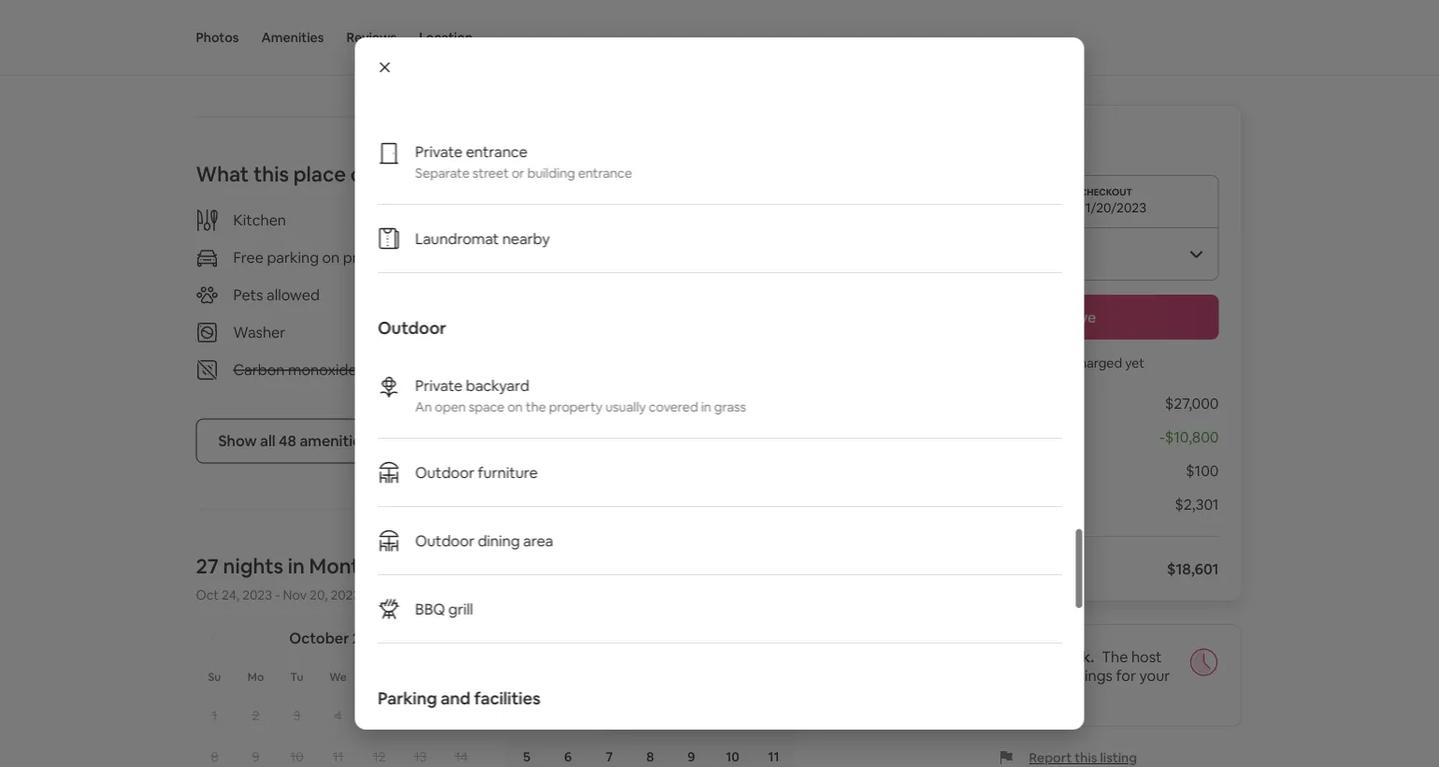 Task type: vqa. For each thing, say whether or not it's contained in the screenshot.
5 to the right
yes



Task type: describe. For each thing, give the bounding box(es) containing it.
1 10 button from the left
[[276, 737, 318, 767]]

we
[[329, 669, 347, 684]]

parking and facilities
[[377, 688, 540, 710]]

reserve
[[1041, 307, 1097, 327]]

the
[[525, 399, 546, 415]]

book.
[[1055, 647, 1095, 666]]

won't
[[1017, 355, 1051, 371]]

yet
[[1126, 355, 1145, 371]]

calendar application
[[174, 609, 1436, 767]]

bookings
[[1050, 666, 1113, 685]]

13
[[414, 748, 427, 765]]

soon.
[[960, 684, 997, 704]]

private for private pool
[[547, 248, 594, 267]]

alarm
[[360, 360, 399, 379]]

2 9 from the left
[[688, 748, 696, 765]]

4
[[334, 707, 342, 724]]

separate
[[415, 165, 469, 181]]

for
[[1117, 666, 1137, 685]]

1 8 from the left
[[211, 748, 219, 765]]

show
[[218, 431, 257, 450]]

1 couches from the left
[[438, 12, 489, 29]]

space
[[468, 399, 504, 415]]

$2,301
[[1175, 494, 1219, 514]]

2023 right 20,
[[331, 586, 361, 603]]

2 2 couches from the left
[[637, 12, 698, 29]]

mo
[[248, 669, 264, 684]]

report
[[1030, 749, 1072, 766]]

1 horizontal spatial -
[[1160, 427, 1165, 446]]

2 11 from the left
[[769, 748, 780, 765]]

place
[[293, 161, 346, 188]]

1 vertical spatial 7
[[458, 707, 465, 724]]

1 vertical spatial 6 button
[[548, 737, 589, 767]]

$100
[[1186, 461, 1219, 480]]

2 inside 'button'
[[252, 707, 260, 724]]

outdoor dining area
[[415, 531, 553, 550]]

you won't be charged yet
[[992, 355, 1145, 371]]

2 10 button from the left
[[712, 737, 754, 767]]

2 button
[[235, 696, 276, 735]]

taxes
[[1007, 559, 1045, 578]]

$18,601
[[1167, 559, 1219, 578]]

weekly stay discount
[[918, 427, 1063, 446]]

accepting
[[977, 666, 1047, 685]]

you
[[992, 355, 1015, 371]]

private entrance separate street or building entrance
[[415, 142, 632, 181]]

service
[[968, 494, 1017, 514]]

or
[[511, 165, 524, 181]]

11/20/2023
[[1080, 199, 1147, 216]]

1 11 from the left
[[333, 748, 344, 765]]

outdoor for outdoor
[[377, 317, 446, 339]]

1
[[212, 707, 217, 724]]

1 horizontal spatial 7
[[606, 748, 613, 765]]

1 9 button from the left
[[235, 737, 276, 767]]

on inside "private backyard an open space on the property usually covered in grass"
[[507, 399, 523, 415]]

amenities button
[[261, 0, 324, 75]]

this for report
[[1075, 749, 1098, 766]]

1 horizontal spatial 2
[[428, 12, 435, 29]]

private backyard an open space on the property usually covered in grass
[[415, 376, 746, 415]]

pool
[[597, 248, 628, 267]]

hours
[[965, 647, 1005, 666]]

and
[[440, 688, 470, 710]]

before
[[956, 559, 1004, 578]]

dates
[[918, 684, 957, 704]]

airbnb service fee button
[[918, 494, 1043, 514]]

the host will stop accepting bookings for your dates soon.
[[918, 647, 1171, 704]]

12
[[373, 748, 386, 765]]

-$10,800
[[1160, 427, 1219, 446]]

0 vertical spatial entrance
[[466, 142, 527, 161]]

what this place offers
[[196, 161, 408, 188]]

report this listing button
[[1000, 749, 1138, 766]]

reviews button
[[347, 0, 397, 75]]

outdoor for outdoor dining area
[[415, 531, 474, 550]]

in inside 27 nights in montevideo oct 24, 2023 - nov 20, 2023
[[288, 553, 305, 580]]

0 vertical spatial 6
[[417, 707, 424, 724]]

2 11 button from the left
[[754, 737, 795, 767]]

what
[[196, 161, 249, 188]]

48
[[279, 431, 297, 450]]

furniture
[[477, 463, 538, 482]]

total
[[918, 559, 953, 578]]

the
[[1102, 647, 1129, 666]]

amenities
[[261, 29, 324, 46]]

nights
[[223, 553, 284, 580]]

2023 right 24,
[[242, 586, 272, 603]]

nearby
[[502, 229, 550, 248]]

5 for 5 button to the left
[[376, 707, 383, 724]]

street
[[472, 165, 509, 181]]

free
[[233, 248, 264, 267]]

allowed
[[267, 285, 320, 305]]

location
[[419, 29, 473, 46]]

host
[[1132, 647, 1163, 666]]

covered
[[649, 399, 698, 415]]

2 9 button from the left
[[671, 737, 712, 767]]

show all 48 amenities
[[218, 431, 369, 450]]

1 vertical spatial 5 button
[[507, 737, 548, 767]]

facilities
[[474, 688, 540, 710]]

3 button
[[276, 696, 318, 735]]

pets allowed
[[233, 285, 320, 305]]

november 2023
[[595, 629, 707, 648]]

10/24/2023
[[929, 199, 998, 216]]

bbq
[[415, 599, 445, 618]]

an
[[415, 399, 432, 415]]

laundromat
[[415, 229, 499, 248]]

4 button
[[318, 696, 359, 735]]

14 button
[[441, 737, 482, 767]]

1 horizontal spatial 7 button
[[589, 737, 630, 767]]

13 button
[[400, 737, 441, 767]]

montevideo
[[309, 553, 425, 580]]



Task type: locate. For each thing, give the bounding box(es) containing it.
0 vertical spatial private
[[415, 142, 462, 161]]

1 vertical spatial entrance
[[578, 165, 632, 181]]

27 nights in montevideo oct 24, 2023 - nov 20, 2023
[[196, 553, 425, 603]]

2023
[[242, 586, 272, 603], [331, 586, 361, 603], [352, 629, 387, 648], [672, 629, 707, 648]]

open
[[435, 399, 466, 415]]

1 vertical spatial on
[[507, 399, 523, 415]]

0 horizontal spatial 7
[[458, 707, 465, 724]]

0 horizontal spatial 10
[[290, 748, 304, 765]]

oct
[[196, 586, 219, 603]]

october 2023
[[289, 629, 387, 648]]

5 down facilities
[[524, 748, 531, 765]]

laundromat nearby
[[415, 229, 550, 248]]

2 horizontal spatial 7
[[954, 647, 962, 666]]

in up nov at the bottom of the page
[[288, 553, 305, 580]]

1 horizontal spatial 6 button
[[548, 737, 589, 767]]

listing
[[1101, 749, 1138, 766]]

- inside 27 nights in montevideo oct 24, 2023 - nov 20, 2023
[[275, 586, 280, 603]]

pets
[[233, 285, 263, 305]]

stay
[[972, 427, 1000, 446]]

0 horizontal spatial 6 button
[[400, 696, 441, 735]]

10 for second 10 button from right
[[290, 748, 304, 765]]

grass
[[714, 399, 746, 415]]

in left grass
[[701, 399, 711, 415]]

1 horizontal spatial this
[[1075, 749, 1098, 766]]

0 horizontal spatial on
[[322, 248, 340, 267]]

1 horizontal spatial 8 button
[[630, 737, 671, 767]]

outdoor left furniture
[[415, 463, 474, 482]]

private for private entrance separate street or building entrance
[[415, 142, 462, 161]]

building
[[527, 165, 575, 181]]

0 vertical spatial 5
[[376, 707, 383, 724]]

offers
[[351, 161, 408, 188]]

1 horizontal spatial 9 button
[[671, 737, 712, 767]]

0 horizontal spatial 2 couches
[[428, 12, 489, 29]]

weekly
[[918, 427, 968, 446]]

carbon
[[233, 360, 285, 379]]

premises
[[343, 248, 406, 267]]

2 vertical spatial 7
[[606, 748, 613, 765]]

0 horizontal spatial 5 button
[[359, 696, 400, 735]]

fee
[[1020, 494, 1043, 514]]

0 horizontal spatial 6
[[417, 707, 424, 724]]

total before taxes
[[918, 559, 1045, 578]]

0 vertical spatial -
[[1160, 427, 1165, 446]]

10 button
[[276, 737, 318, 767], [712, 737, 754, 767]]

1 11 button from the left
[[318, 737, 359, 767]]

1 vertical spatial 7 button
[[589, 737, 630, 767]]

parking
[[267, 248, 319, 267]]

amenities
[[300, 431, 369, 450]]

be
[[1054, 355, 1070, 371]]

private inside 'private entrance separate street or building entrance'
[[415, 142, 462, 161]]

outdoor furniture
[[415, 463, 538, 482]]

1 vertical spatial outdoor
[[415, 463, 474, 482]]

private pool
[[547, 248, 628, 267]]

bbq grill
[[415, 599, 473, 618]]

1 vertical spatial in
[[288, 553, 305, 580]]

1 horizontal spatial 8
[[647, 748, 655, 765]]

reserve button
[[918, 295, 1219, 340]]

this
[[253, 161, 289, 188], [1075, 749, 1098, 766]]

1 10 from the left
[[290, 748, 304, 765]]

this left listing
[[1075, 749, 1098, 766]]

0 horizontal spatial this
[[253, 161, 289, 188]]

grill
[[448, 599, 473, 618]]

report this listing
[[1030, 749, 1138, 766]]

on right parking
[[322, 248, 340, 267]]

20,
[[310, 586, 328, 603]]

usually
[[605, 399, 646, 415]]

left
[[1008, 647, 1033, 666]]

0 horizontal spatial 10 button
[[276, 737, 318, 767]]

1 horizontal spatial 9
[[688, 748, 696, 765]]

couches
[[438, 12, 489, 29], [647, 12, 698, 29]]

0 vertical spatial this
[[253, 161, 289, 188]]

1 9 from the left
[[252, 748, 260, 765]]

2 8 from the left
[[647, 748, 655, 765]]

2 horizontal spatial 2
[[637, 12, 644, 29]]

$27,000
[[1166, 393, 1219, 413]]

outdoor up alarm
[[377, 317, 446, 339]]

7 button
[[441, 696, 482, 735], [589, 737, 630, 767]]

only
[[918, 647, 951, 666]]

0 vertical spatial in
[[701, 399, 711, 415]]

1 horizontal spatial 2 couches
[[637, 12, 698, 29]]

0 vertical spatial outdoor
[[377, 317, 446, 339]]

0 horizontal spatial 5
[[376, 707, 383, 724]]

5 up 12 button
[[376, 707, 383, 724]]

only 7 hours left to book.
[[918, 647, 1095, 666]]

3
[[293, 707, 301, 724]]

show all 48 amenities button
[[196, 419, 391, 464]]

0 horizontal spatial 8
[[211, 748, 219, 765]]

1 horizontal spatial 6
[[564, 748, 572, 765]]

2023 right october
[[352, 629, 387, 648]]

carbon monoxide alarm
[[233, 360, 399, 379]]

1 2 couches from the left
[[428, 12, 489, 29]]

1 horizontal spatial 5
[[524, 748, 531, 765]]

2023 right november
[[672, 629, 707, 648]]

10 for 1st 10 button from the right
[[726, 748, 740, 765]]

0 horizontal spatial 7 button
[[441, 696, 482, 735]]

1 vertical spatial private
[[547, 248, 594, 267]]

27
[[196, 553, 219, 580]]

0 horizontal spatial in
[[288, 553, 305, 580]]

1 vertical spatial 6
[[564, 748, 572, 765]]

kitchen
[[233, 210, 286, 230]]

0 horizontal spatial entrance
[[466, 142, 527, 161]]

private for private backyard an open space on the property usually covered in grass
[[415, 376, 462, 395]]

private inside "private backyard an open space on the property usually covered in grass"
[[415, 376, 462, 395]]

1 horizontal spatial couches
[[647, 12, 698, 29]]

entrance
[[466, 142, 527, 161], [578, 165, 632, 181]]

outdoor for outdoor furniture
[[415, 463, 474, 482]]

private up open
[[415, 376, 462, 395]]

october
[[289, 629, 349, 648]]

airbnb
[[918, 494, 965, 514]]

5 button
[[359, 696, 400, 735], [507, 737, 548, 767]]

1 horizontal spatial 11 button
[[754, 737, 795, 767]]

1 horizontal spatial 10
[[726, 748, 740, 765]]

-
[[1160, 427, 1165, 446], [275, 586, 280, 603]]

0 vertical spatial 7 button
[[441, 696, 482, 735]]

24,
[[222, 586, 240, 603]]

0 vertical spatial 6 button
[[400, 696, 441, 735]]

1 horizontal spatial entrance
[[578, 165, 632, 181]]

this up kitchen on the left of page
[[253, 161, 289, 188]]

2 vertical spatial outdoor
[[415, 531, 474, 550]]

what this place offers dialog
[[355, 37, 1085, 767]]

outdoor left dining
[[415, 531, 474, 550]]

location button
[[419, 0, 473, 75]]

backyard
[[466, 376, 529, 395]]

8 button
[[194, 737, 235, 767], [630, 737, 671, 767]]

1 vertical spatial 5
[[524, 748, 531, 765]]

charged
[[1073, 355, 1123, 371]]

photos
[[196, 29, 239, 46]]

0 vertical spatial 5 button
[[359, 696, 400, 735]]

1 button
[[194, 696, 235, 735]]

outdoor
[[377, 317, 446, 339], [415, 463, 474, 482], [415, 531, 474, 550]]

14
[[455, 748, 468, 765]]

0 vertical spatial on
[[322, 248, 340, 267]]

tu
[[291, 669, 304, 684]]

5 button down facilities
[[507, 737, 548, 767]]

1 horizontal spatial 11
[[769, 748, 780, 765]]

monoxide
[[288, 360, 357, 379]]

0 horizontal spatial 11 button
[[318, 737, 359, 767]]

2 vertical spatial private
[[415, 376, 462, 395]]

private
[[415, 142, 462, 161], [547, 248, 594, 267], [415, 376, 462, 395]]

in
[[701, 399, 711, 415], [288, 553, 305, 580]]

su
[[208, 669, 221, 684]]

5 for bottom 5 button
[[524, 748, 531, 765]]

5 button up 12 button
[[359, 696, 400, 735]]

entrance up street
[[466, 142, 527, 161]]

on
[[322, 248, 340, 267], [507, 399, 523, 415]]

2 8 button from the left
[[630, 737, 671, 767]]

on left the
[[507, 399, 523, 415]]

dining
[[477, 531, 520, 550]]

to
[[1036, 647, 1051, 666]]

1 8 button from the left
[[194, 737, 235, 767]]

discount
[[1004, 427, 1063, 446]]

in inside "private backyard an open space on the property usually covered in grass"
[[701, 399, 711, 415]]

1 horizontal spatial 10 button
[[712, 737, 754, 767]]

property
[[549, 399, 602, 415]]

2 10 from the left
[[726, 748, 740, 765]]

1 horizontal spatial in
[[701, 399, 711, 415]]

0 horizontal spatial couches
[[438, 12, 489, 29]]

1 horizontal spatial on
[[507, 399, 523, 415]]

your
[[1140, 666, 1171, 685]]

0 horizontal spatial 11
[[333, 748, 344, 765]]

0 horizontal spatial 2
[[252, 707, 260, 724]]

2 couches from the left
[[647, 12, 698, 29]]

0 horizontal spatial 9
[[252, 748, 260, 765]]

0 horizontal spatial 9 button
[[235, 737, 276, 767]]

1 vertical spatial -
[[275, 586, 280, 603]]

0 vertical spatial 7
[[954, 647, 962, 666]]

private up separate
[[415, 142, 462, 161]]

1 vertical spatial this
[[1075, 749, 1098, 766]]

1 horizontal spatial 5 button
[[507, 737, 548, 767]]

free parking on premises
[[233, 248, 406, 267]]

private left the pool
[[547, 248, 594, 267]]

entrance right building
[[578, 165, 632, 181]]

this for what
[[253, 161, 289, 188]]

0 horizontal spatial 8 button
[[194, 737, 235, 767]]

0 horizontal spatial -
[[275, 586, 280, 603]]



